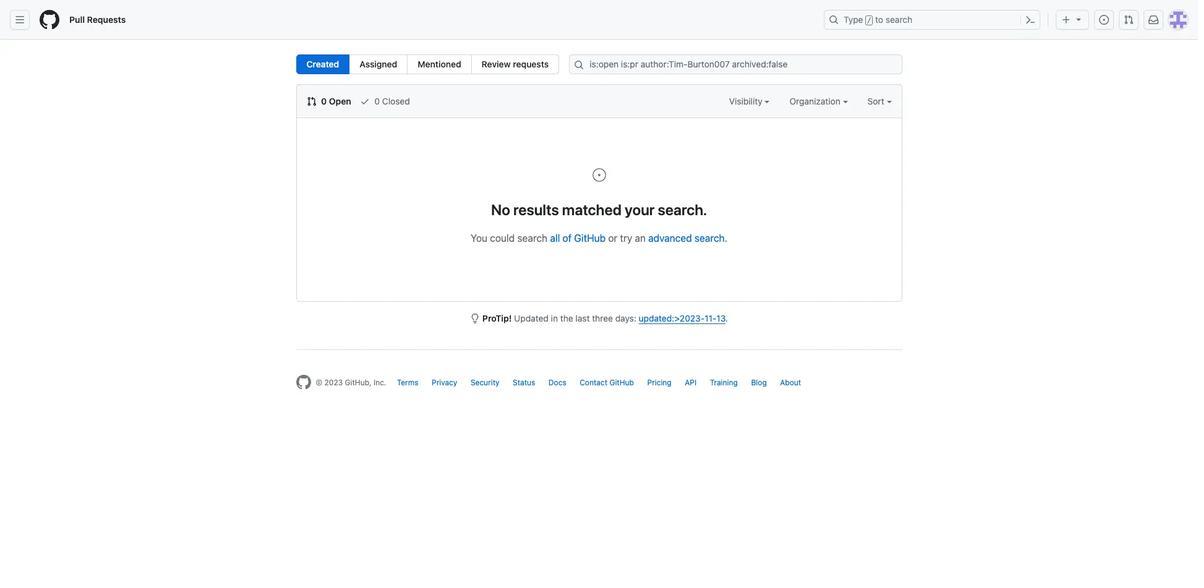 Task type: vqa. For each thing, say whether or not it's contained in the screenshot.
© 2023 GitHub, Inc.
yes



Task type: locate. For each thing, give the bounding box(es) containing it.
organization button
[[790, 95, 848, 108]]

advanced search link
[[648, 233, 725, 244]]

last
[[576, 313, 590, 324]]

search down search.
[[695, 233, 725, 244]]

privacy
[[432, 378, 457, 387]]

github right contact
[[610, 378, 634, 387]]

0 vertical spatial github
[[574, 233, 606, 244]]

privacy link
[[432, 378, 457, 387]]

issue opened image left git pull request image
[[1099, 15, 1109, 25]]

0 open link
[[307, 95, 351, 108]]

plus image
[[1062, 15, 1072, 25]]

status link
[[513, 378, 535, 387]]

0 inside 'link'
[[321, 96, 327, 106]]

1 horizontal spatial homepage image
[[296, 375, 311, 390]]

search left all
[[517, 233, 548, 244]]

mentioned link
[[407, 54, 472, 74]]

1 0 from the left
[[321, 96, 327, 106]]

inc.
[[374, 378, 386, 387]]

0 horizontal spatial homepage image
[[40, 10, 59, 30]]

contact github link
[[580, 378, 634, 387]]

0 vertical spatial homepage image
[[40, 10, 59, 30]]

protip! updated in the last three days: updated:>2023-11-13 .
[[483, 313, 728, 324]]

issue opened image
[[1099, 15, 1109, 25], [592, 168, 607, 183]]

©
[[316, 378, 322, 387]]

no
[[491, 201, 510, 218]]

all
[[550, 233, 560, 244]]

0 horizontal spatial 0
[[321, 96, 327, 106]]

. right advanced
[[725, 233, 728, 244]]

pricing link
[[647, 378, 672, 387]]

github,
[[345, 378, 372, 387]]

0 right check icon
[[375, 96, 380, 106]]

0 closed
[[372, 96, 410, 106]]

the
[[560, 313, 573, 324]]

updated
[[514, 313, 549, 324]]

search right to in the top right of the page
[[886, 14, 913, 25]]

pull requests
[[69, 14, 126, 25]]

homepage image
[[40, 10, 59, 30], [296, 375, 311, 390]]

github inside footer
[[610, 378, 634, 387]]

0 right git pull request icon
[[321, 96, 327, 106]]

2 0 from the left
[[375, 96, 380, 106]]

search
[[886, 14, 913, 25], [517, 233, 548, 244], [695, 233, 725, 244]]

homepage image left pull
[[40, 10, 59, 30]]

0 open
[[319, 96, 351, 106]]

search image
[[574, 60, 584, 70]]

Issues search field
[[569, 54, 902, 74]]

1 vertical spatial issue opened image
[[592, 168, 607, 183]]

notifications image
[[1149, 15, 1159, 25]]

no results matched your search.
[[491, 201, 707, 218]]

to
[[876, 14, 884, 25]]

0 horizontal spatial github
[[574, 233, 606, 244]]

contact
[[580, 378, 608, 387]]

type
[[844, 14, 863, 25]]

results
[[514, 201, 559, 218]]

check image
[[360, 97, 370, 106]]

requests
[[87, 14, 126, 25]]

.
[[725, 233, 728, 244], [726, 313, 728, 324]]

git pull request image
[[307, 97, 316, 106]]

0
[[321, 96, 327, 106], [375, 96, 380, 106]]

matched
[[562, 201, 622, 218]]

review
[[482, 59, 511, 69]]

requests
[[513, 59, 549, 69]]

days:
[[615, 313, 637, 324]]

0 closed link
[[360, 95, 410, 108]]

assigned
[[360, 59, 397, 69]]

review requests
[[482, 59, 549, 69]]

homepage image left ©
[[296, 375, 311, 390]]

of
[[563, 233, 572, 244]]

api
[[685, 378, 697, 387]]

github right of
[[574, 233, 606, 244]]

1 horizontal spatial issue opened image
[[1099, 15, 1109, 25]]

1 vertical spatial github
[[610, 378, 634, 387]]

1 horizontal spatial github
[[610, 378, 634, 387]]

. right 11-
[[726, 313, 728, 324]]

protip!
[[483, 313, 512, 324]]

footer
[[286, 350, 912, 421]]

issue opened image up no results matched your search.
[[592, 168, 607, 183]]

created
[[307, 59, 339, 69]]

github
[[574, 233, 606, 244], [610, 378, 634, 387]]

git pull request image
[[1124, 15, 1134, 25]]

training
[[710, 378, 738, 387]]

1 vertical spatial homepage image
[[296, 375, 311, 390]]

triangle down image
[[1074, 14, 1084, 24]]

1 horizontal spatial 0
[[375, 96, 380, 106]]

visibility button
[[729, 95, 770, 108]]



Task type: describe. For each thing, give the bounding box(es) containing it.
0 horizontal spatial issue opened image
[[592, 168, 607, 183]]

organization
[[790, 96, 843, 106]]

closed
[[382, 96, 410, 106]]

terms
[[397, 378, 419, 387]]

0 for closed
[[375, 96, 380, 106]]

about
[[780, 378, 801, 387]]

security
[[471, 378, 500, 387]]

an
[[635, 233, 646, 244]]

all of github link
[[550, 233, 606, 244]]

blog
[[751, 378, 767, 387]]

contact github
[[580, 378, 634, 387]]

open
[[329, 96, 351, 106]]

sort button
[[868, 95, 892, 108]]

footer containing © 2023 github, inc.
[[286, 350, 912, 421]]

your
[[625, 201, 655, 218]]

advanced
[[648, 233, 692, 244]]

docs
[[549, 378, 567, 387]]

sort
[[868, 96, 885, 106]]

pull requests element
[[296, 54, 559, 74]]

/
[[867, 16, 872, 25]]

about link
[[780, 378, 801, 387]]

api link
[[685, 378, 697, 387]]

13
[[717, 313, 726, 324]]

homepage image inside footer
[[296, 375, 311, 390]]

11-
[[705, 313, 717, 324]]

1 horizontal spatial search
[[695, 233, 725, 244]]

light bulb image
[[470, 314, 480, 324]]

you
[[471, 233, 488, 244]]

docs link
[[549, 378, 567, 387]]

terms link
[[397, 378, 419, 387]]

mentioned
[[418, 59, 461, 69]]

assigned link
[[349, 54, 408, 74]]

could
[[490, 233, 515, 244]]

three
[[592, 313, 613, 324]]

0 vertical spatial issue opened image
[[1099, 15, 1109, 25]]

blog link
[[751, 378, 767, 387]]

0 horizontal spatial search
[[517, 233, 548, 244]]

review requests link
[[471, 54, 559, 74]]

1 vertical spatial .
[[726, 313, 728, 324]]

you could search all of github or try an advanced search .
[[471, 233, 728, 244]]

updated:>2023-11-13 link
[[639, 313, 726, 324]]

2 horizontal spatial search
[[886, 14, 913, 25]]

command palette image
[[1026, 15, 1036, 25]]

0 vertical spatial .
[[725, 233, 728, 244]]

Search all issues text field
[[569, 54, 902, 74]]

search.
[[658, 201, 707, 218]]

in
[[551, 313, 558, 324]]

pull
[[69, 14, 85, 25]]

0 for open
[[321, 96, 327, 106]]

2023
[[325, 378, 343, 387]]

visibility
[[729, 96, 765, 106]]

pricing
[[647, 378, 672, 387]]

updated:>2023-
[[639, 313, 705, 324]]

created link
[[296, 54, 350, 74]]

try
[[620, 233, 632, 244]]

© 2023 github, inc.
[[316, 378, 386, 387]]

security link
[[471, 378, 500, 387]]

status
[[513, 378, 535, 387]]

type / to search
[[844, 14, 913, 25]]

training link
[[710, 378, 738, 387]]

or
[[608, 233, 618, 244]]



